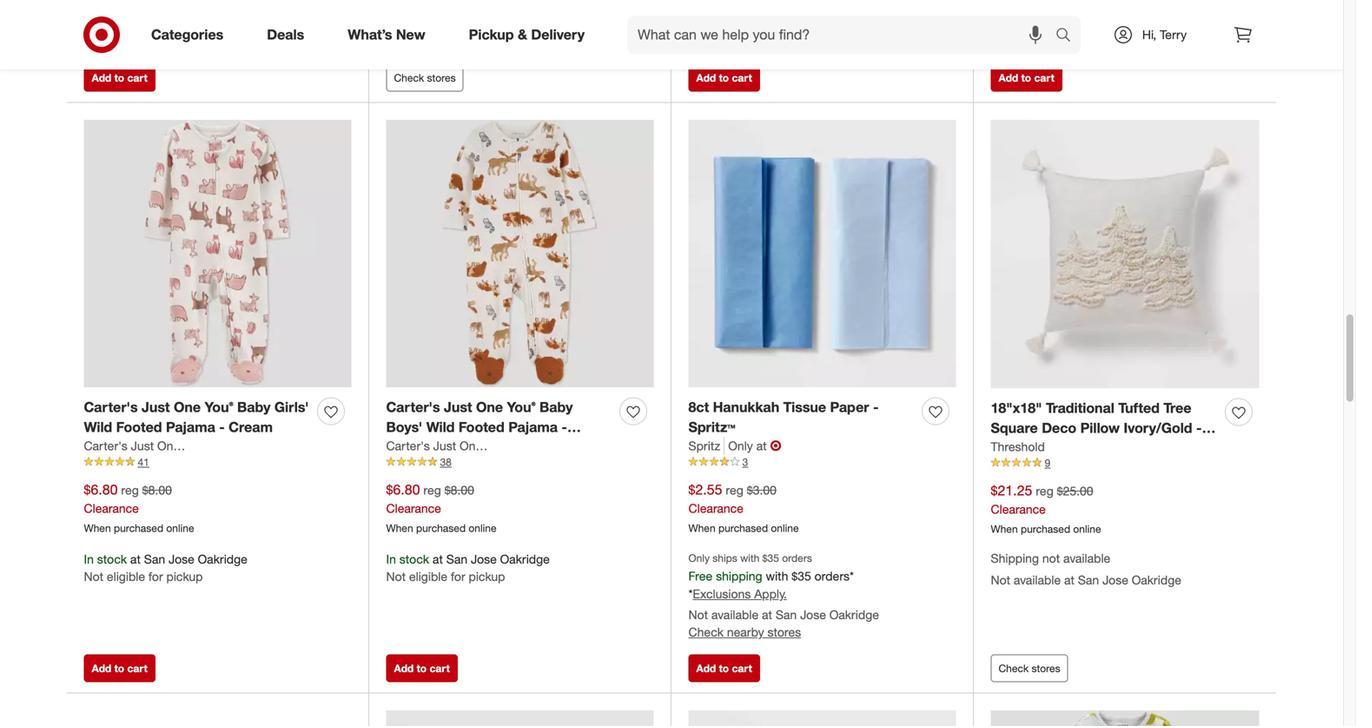 Task type: vqa. For each thing, say whether or not it's contained in the screenshot.
bottom lasting
no



Task type: describe. For each thing, give the bounding box(es) containing it.
online for deco
[[1073, 522, 1101, 536]]

check nearby stores button
[[689, 624, 801, 641]]

deals
[[267, 26, 304, 43]]

41 link
[[84, 455, 351, 470]]

18"x18"
[[991, 400, 1042, 417]]

purchased for carter's just one you®️ baby boys' wild footed pajama - brown/cream
[[416, 522, 466, 535]]

ivory/gold
[[1124, 420, 1192, 437]]

threshold link
[[991, 438, 1045, 456]]

wild for carter's just one you®️ baby girls' wild footed pajama - cream
[[84, 419, 112, 436]]

deco
[[1042, 420, 1077, 437]]

jose inside only ships with $35 orders free shipping with $35 orders* * exclusions apply. not available at san jose oakridge check nearby stores
[[800, 607, 826, 623]]

*
[[689, 587, 693, 602]]

spritz link
[[689, 437, 725, 455]]

online for spritz™
[[771, 522, 799, 535]]

footed for cream
[[116, 419, 162, 436]]

- inside carter's just one you®️ baby boys' wild footed pajama - brown/cream
[[562, 419, 567, 436]]

deals link
[[252, 16, 326, 54]]

3 link
[[689, 455, 956, 470]]

nearby
[[727, 625, 764, 640]]

spritz
[[689, 438, 720, 453]]

only ships with $35 orders free shipping with $35 orders* * exclusions apply. not available at san jose oakridge check nearby stores
[[689, 552, 879, 640]]

threshold
[[991, 439, 1045, 454]]

carter's just one you®️ baby boys' wild footed pajama - brown/cream link
[[386, 398, 613, 456]]

18"x18" traditional tufted tree square deco pillow ivory/gold - threshold™ link
[[991, 399, 1218, 456]]

at inside only ships with $35 orders free shipping with $35 orders* * exclusions apply. not available at san jose oakridge check nearby stores
[[762, 607, 772, 623]]

not eligible for pickup
[[84, 14, 203, 29]]

apply.
[[754, 587, 787, 602]]

hi,
[[1142, 27, 1157, 42]]

$2.55
[[689, 481, 722, 498]]

you®️ for brown/cream
[[507, 399, 536, 416]]

just inside carter's just one you®️ baby girls' wild footed pajama - cream
[[142, 399, 170, 416]]

0 vertical spatial check stores button
[[386, 64, 464, 92]]

only inside 'spritz only at ¬'
[[728, 438, 753, 453]]

carter's just one you®️ baby girls' wild footed pajama - cream link
[[84, 398, 311, 437]]

reg for 18"x18" traditional tufted tree square deco pillow ivory/gold - threshold™
[[1036, 484, 1054, 499]]

oakridge inside shipping not available not available at san jose oakridge
[[1132, 573, 1181, 588]]

$3.00
[[747, 483, 777, 498]]

only inside only ships with $35 orders free shipping with $35 orders* * exclusions apply. not available at san jose oakridge check nearby stores
[[689, 552, 710, 565]]

stores for the top check stores button
[[427, 71, 456, 84]]

terry
[[1160, 27, 1187, 42]]

2 horizontal spatial available
[[1063, 551, 1111, 566]]

square
[[991, 420, 1038, 437]]

1 vertical spatial available
[[1014, 573, 1061, 588]]

brown/cream
[[386, 439, 478, 456]]

reg for carter's just one you®️ baby girls' wild footed pajama - cream
[[121, 483, 139, 498]]

18"x18" traditional tufted tree square deco pillow ivory/gold - threshold™
[[991, 400, 1202, 456]]

$21.25 reg $25.00 clearance when purchased online
[[991, 482, 1101, 536]]

pajama for brown/cream
[[508, 419, 558, 436]]

$6.80 reg $8.00 clearance when purchased online for carter's just one you®️ baby boys' wild footed pajama - brown/cream
[[386, 481, 497, 535]]

stores inside only ships with $35 orders free shipping with $35 orders* * exclusions apply. not available at san jose oakridge check nearby stores
[[768, 625, 801, 640]]

41
[[138, 456, 149, 469]]

¬
[[770, 437, 782, 454]]

delivery
[[531, 26, 585, 43]]

stock for carter's just one you®️ baby girls' wild footed pajama - cream
[[97, 552, 127, 567]]

1 vertical spatial with
[[766, 569, 788, 584]]

$21.25
[[991, 482, 1032, 499]]

baby for carter's just one you®️ baby girls' wild footed pajama - cream
[[237, 399, 271, 416]]

carter's just one you link for carter's just one you®️ baby boys' wild footed pajama - brown/cream
[[386, 437, 506, 455]]

carter's just one you®️ baby boys' wild footed pajama - brown/cream
[[386, 399, 573, 456]]

spritz only at ¬
[[689, 437, 782, 454]]

$6.80 for carter's just one you®️ baby boys' wild footed pajama - brown/cream
[[386, 481, 420, 498]]

not inside shipping not available not available at san jose oakridge
[[991, 573, 1010, 588]]

when for carter's just one you®️ baby girls' wild footed pajama - cream
[[84, 522, 111, 535]]

carter's inside carter's just one you®️ baby boys' wild footed pajama - brown/cream
[[386, 399, 440, 416]]

you®️ for cream
[[205, 399, 233, 416]]

$2.55 reg $3.00 clearance when purchased online
[[689, 481, 799, 535]]

38
[[440, 456, 452, 469]]

exclusions
[[693, 587, 751, 602]]

one inside carter's just one you®️ baby boys' wild footed pajama - brown/cream
[[476, 399, 503, 416]]

at inside 'spritz only at ¬'
[[756, 438, 767, 453]]

What can we help you find? suggestions appear below search field
[[627, 16, 1060, 54]]

footed for brown/cream
[[459, 419, 505, 436]]

search
[[1048, 28, 1090, 45]]

pillow
[[1080, 420, 1120, 437]]

8ct hanukkah tissue paper - spritz™
[[689, 399, 879, 436]]

just inside carter's just one you®️ baby boys' wild footed pajama - brown/cream
[[444, 399, 472, 416]]

clearance for 18"x18" traditional tufted tree square deco pillow ivory/gold - threshold™
[[991, 502, 1046, 517]]

orders*
[[815, 569, 854, 584]]

spritz™
[[689, 419, 736, 436]]

categories
[[151, 26, 223, 43]]

tufted
[[1118, 400, 1160, 417]]

stock for carter's just one you®️ baby boys' wild footed pajama - brown/cream
[[399, 552, 429, 567]]

3
[[742, 456, 748, 469]]

&
[[518, 26, 527, 43]]

exclusions apply. button
[[693, 586, 787, 603]]

shipping
[[716, 569, 762, 584]]

free
[[689, 569, 713, 584]]

tree
[[1164, 400, 1192, 417]]



Task type: locate. For each thing, give the bounding box(es) containing it.
reg down 41
[[121, 483, 139, 498]]

1 horizontal spatial only
[[728, 438, 753, 453]]

clearance for 8ct hanukkah tissue paper - spritz™
[[689, 501, 744, 516]]

shipping
[[991, 551, 1039, 566]]

0 horizontal spatial available
[[711, 607, 759, 623]]

1 horizontal spatial wild
[[426, 419, 455, 436]]

when inside $2.55 reg $3.00 clearance when purchased online
[[689, 522, 716, 535]]

pajama up 38 link
[[508, 419, 558, 436]]

purchased for carter's just one you®️ baby girls' wild footed pajama - cream
[[114, 522, 163, 535]]

1 $6.80 reg $8.00 clearance when purchased online from the left
[[84, 481, 194, 535]]

check for the top check stores button
[[394, 71, 424, 84]]

2 vertical spatial available
[[711, 607, 759, 623]]

1 horizontal spatial stores
[[768, 625, 801, 640]]

only up '3'
[[728, 438, 753, 453]]

you®️ inside carter's just one you®️ baby girls' wild footed pajama - cream
[[205, 399, 233, 416]]

one inside carter's just one you®️ baby girls' wild footed pajama - cream
[[174, 399, 201, 416]]

available up check nearby stores button
[[711, 607, 759, 623]]

2 you from the left
[[486, 438, 506, 453]]

in for carter's just one you®️ baby boys' wild footed pajama - brown/cream
[[386, 552, 396, 567]]

1 carter's just one you from the left
[[84, 438, 203, 453]]

0 horizontal spatial pajama
[[166, 419, 215, 436]]

with
[[740, 552, 760, 565], [766, 569, 788, 584]]

you down carter's just one you®️ baby girls' wild footed pajama - cream link
[[183, 438, 203, 453]]

you®️
[[205, 399, 233, 416], [507, 399, 536, 416]]

1 horizontal spatial pajama
[[508, 419, 558, 436]]

0 horizontal spatial check stores button
[[386, 64, 464, 92]]

0 vertical spatial check stores
[[394, 71, 456, 84]]

0 vertical spatial $35
[[762, 552, 779, 565]]

0 horizontal spatial baby
[[237, 399, 271, 416]]

1 horizontal spatial available
[[1014, 573, 1061, 588]]

wild for carter's just one you®️ baby boys' wild footed pajama - brown/cream
[[426, 419, 455, 436]]

2 vertical spatial stores
[[1032, 662, 1060, 675]]

categories link
[[136, 16, 245, 54]]

1 horizontal spatial $6.80
[[386, 481, 420, 498]]

tissue
[[783, 399, 826, 416]]

- inside carter's just one you®️ baby girls' wild footed pajama - cream
[[219, 419, 225, 436]]

reg down "9"
[[1036, 484, 1054, 499]]

- right the paper
[[873, 399, 879, 416]]

reg for 8ct hanukkah tissue paper - spritz™
[[726, 483, 744, 498]]

online
[[166, 522, 194, 535], [469, 522, 497, 535], [771, 522, 799, 535], [1073, 522, 1101, 536]]

$6.80 reg $8.00 clearance when purchased online
[[84, 481, 194, 535], [386, 481, 497, 535]]

1 horizontal spatial you
[[486, 438, 506, 453]]

1 baby from the left
[[237, 399, 271, 416]]

$8.00 for cream
[[142, 483, 172, 498]]

hi, terry
[[1142, 27, 1187, 42]]

0 vertical spatial available
[[1063, 551, 1111, 566]]

1 vertical spatial check stores button
[[991, 655, 1068, 683]]

hanukkah
[[713, 399, 779, 416]]

not
[[84, 14, 103, 29], [386, 34, 406, 49], [84, 569, 103, 584], [386, 569, 406, 584], [991, 573, 1010, 588], [689, 607, 708, 623]]

at
[[433, 17, 443, 32], [756, 438, 767, 453], [130, 552, 141, 567], [433, 552, 443, 567], [1064, 573, 1075, 588], [762, 607, 772, 623]]

18"x18" traditional tufted tree square deco pillow ivory/gold - threshold™ image
[[991, 120, 1259, 389], [991, 120, 1259, 389]]

$8.00 for brown/cream
[[445, 483, 474, 498]]

0 horizontal spatial wild
[[84, 419, 112, 436]]

1 horizontal spatial check stores button
[[991, 655, 1068, 683]]

$35 left orders
[[762, 552, 779, 565]]

2 horizontal spatial stores
[[1032, 662, 1060, 675]]

clearance inside $2.55 reg $3.00 clearance when purchased online
[[689, 501, 744, 516]]

baby up cream
[[237, 399, 271, 416]]

stock
[[399, 17, 429, 32], [97, 552, 127, 567], [399, 552, 429, 567]]

0 horizontal spatial check
[[394, 71, 424, 84]]

clearance down $21.25
[[991, 502, 1046, 517]]

2 baby from the left
[[539, 399, 573, 416]]

pickup
[[166, 14, 203, 29], [469, 34, 505, 49], [166, 569, 203, 584], [469, 569, 505, 584]]

purchased for 8ct hanukkah tissue paper - spritz™
[[718, 522, 768, 535]]

$25.00
[[1057, 484, 1093, 499]]

check for right check stores button
[[999, 662, 1029, 675]]

$6.80 reg $8.00 clearance when purchased online down 41
[[84, 481, 194, 535]]

2 carter's just one you link from the left
[[386, 437, 506, 455]]

carter's just one you link up 41
[[84, 437, 203, 455]]

you®️ up 38 link
[[507, 399, 536, 416]]

wild inside carter's just one you®️ baby boys' wild footed pajama - brown/cream
[[426, 419, 455, 436]]

1 pajama from the left
[[166, 419, 215, 436]]

oakridge inside only ships with $35 orders free shipping with $35 orders* * exclusions apply. not available at san jose oakridge check nearby stores
[[830, 607, 879, 623]]

you for cream
[[183, 438, 203, 453]]

carter's just one you®️ baby girls' wild footed pajama - cream
[[84, 399, 309, 436]]

new
[[396, 26, 425, 43]]

1 wild from the left
[[84, 419, 112, 436]]

2 carter's just one you from the left
[[386, 438, 506, 453]]

reg inside $2.55 reg $3.00 clearance when purchased online
[[726, 483, 744, 498]]

clearance for carter's just one you®️ baby girls' wild footed pajama - cream
[[84, 501, 139, 516]]

reg left $3.00
[[726, 483, 744, 498]]

online down 38 link
[[469, 522, 497, 535]]

1 footed from the left
[[116, 419, 162, 436]]

0 horizontal spatial footed
[[116, 419, 162, 436]]

1 vertical spatial stores
[[768, 625, 801, 640]]

online for girls'
[[166, 522, 194, 535]]

carter's just one you up 41
[[84, 438, 203, 453]]

0 vertical spatial with
[[740, 552, 760, 565]]

only up free
[[689, 552, 710, 565]]

1 $8.00 from the left
[[142, 483, 172, 498]]

you®️ inside carter's just one you®️ baby boys' wild footed pajama - brown/cream
[[507, 399, 536, 416]]

cart
[[127, 71, 148, 84], [732, 71, 752, 84], [1034, 71, 1055, 84], [127, 662, 148, 675], [430, 662, 450, 675], [732, 662, 752, 675]]

1 horizontal spatial footed
[[459, 419, 505, 436]]

clearance down 41
[[84, 501, 139, 516]]

$6.80 for carter's just one you®️ baby girls' wild footed pajama - cream
[[84, 481, 118, 498]]

in stock at  san jose oakridge not eligible for pickup for carter's just one you®️ baby boys' wild footed pajama - brown/cream
[[386, 552, 550, 584]]

$6.80 reg $8.00 clearance when purchased online for carter's just one you®️ baby girls' wild footed pajama - cream
[[84, 481, 194, 535]]

cream
[[229, 419, 273, 436]]

carter's just one you®️ baby boys' wild footed pajama - brown/cream image
[[386, 120, 654, 388], [386, 120, 654, 388]]

jose
[[471, 17, 497, 32], [169, 552, 194, 567], [471, 552, 497, 567], [1103, 573, 1128, 588], [800, 607, 826, 623]]

2 $8.00 from the left
[[445, 483, 474, 498]]

not inside only ships with $35 orders free shipping with $35 orders* * exclusions apply. not available at san jose oakridge check nearby stores
[[689, 607, 708, 623]]

- up 38 link
[[562, 419, 567, 436]]

8ct hanukkah tissue paper - spritz™ link
[[689, 398, 915, 437]]

stores
[[427, 71, 456, 84], [768, 625, 801, 640], [1032, 662, 1060, 675]]

2 pajama from the left
[[508, 419, 558, 436]]

in
[[386, 17, 396, 32], [84, 552, 94, 567], [386, 552, 396, 567]]

0 vertical spatial only
[[728, 438, 753, 453]]

when for 8ct hanukkah tissue paper - spritz™
[[689, 522, 716, 535]]

1 horizontal spatial with
[[766, 569, 788, 584]]

1 you®️ from the left
[[205, 399, 233, 416]]

0 horizontal spatial $35
[[762, 552, 779, 565]]

orders
[[782, 552, 812, 565]]

clearance down $2.55
[[689, 501, 744, 516]]

baby
[[237, 399, 271, 416], [539, 399, 573, 416]]

carter's just one you link up 38
[[386, 437, 506, 455]]

$8.00 down 41
[[142, 483, 172, 498]]

0 horizontal spatial you
[[183, 438, 203, 453]]

with up apply.
[[766, 569, 788, 584]]

purchased up ships
[[718, 522, 768, 535]]

1 horizontal spatial check
[[689, 625, 724, 640]]

carter's just one you link
[[84, 437, 203, 455], [386, 437, 506, 455]]

0 horizontal spatial $8.00
[[142, 483, 172, 498]]

when
[[84, 522, 111, 535], [386, 522, 413, 535], [689, 522, 716, 535], [991, 522, 1018, 536]]

38 link
[[386, 455, 654, 470]]

pajama for cream
[[166, 419, 215, 436]]

1 horizontal spatial baby
[[539, 399, 573, 416]]

what's
[[348, 26, 392, 43]]

add to cart button
[[84, 64, 155, 92], [689, 64, 760, 92], [991, 64, 1062, 92], [84, 655, 155, 683], [386, 655, 458, 683], [689, 655, 760, 683]]

carter's just one you®️ baby girls' wild footed pajama - cream image
[[84, 120, 351, 388], [84, 120, 351, 388]]

online for boys'
[[469, 522, 497, 535]]

online up orders
[[771, 522, 799, 535]]

baby for carter's just one you®️ baby boys' wild footed pajama - brown/cream
[[539, 399, 573, 416]]

1 you from the left
[[183, 438, 203, 453]]

baby inside carter's just one you®️ baby boys' wild footed pajama - brown/cream
[[539, 399, 573, 416]]

pajama
[[166, 419, 215, 436], [508, 419, 558, 436]]

reg down 38
[[423, 483, 441, 498]]

check stores button
[[386, 64, 464, 92], [991, 655, 1068, 683]]

pickup & delivery link
[[454, 16, 606, 54]]

carter's just one you up 38
[[386, 438, 506, 453]]

0 horizontal spatial stores
[[427, 71, 456, 84]]

1 vertical spatial check
[[689, 625, 724, 640]]

ships
[[713, 552, 737, 565]]

you for brown/cream
[[486, 438, 506, 453]]

jose inside shipping not available not available at san jose oakridge
[[1103, 573, 1128, 588]]

purchased
[[114, 522, 163, 535], [416, 522, 466, 535], [718, 522, 768, 535], [1021, 522, 1070, 536]]

paper
[[830, 399, 869, 416]]

purchased down 38
[[416, 522, 466, 535]]

online down '$25.00'
[[1073, 522, 1101, 536]]

pajama inside carter's just one you®️ baby girls' wild footed pajama - cream
[[166, 419, 215, 436]]

san inside shipping not available not available at san jose oakridge
[[1078, 573, 1099, 588]]

at inside shipping not available not available at san jose oakridge
[[1064, 573, 1075, 588]]

reg for carter's just one you®️ baby boys' wild footed pajama - brown/cream
[[423, 483, 441, 498]]

carter's just one you link for carter's just one you®️ baby girls' wild footed pajama - cream
[[84, 437, 203, 455]]

1 horizontal spatial $6.80 reg $8.00 clearance when purchased online
[[386, 481, 497, 535]]

reg
[[121, 483, 139, 498], [423, 483, 441, 498], [726, 483, 744, 498], [1036, 484, 1054, 499]]

carter's just one you
[[84, 438, 203, 453], [386, 438, 506, 453]]

1 horizontal spatial you®️
[[507, 399, 536, 416]]

0 vertical spatial check
[[394, 71, 424, 84]]

$8.00
[[142, 483, 172, 498], [445, 483, 474, 498]]

baby up 38 link
[[539, 399, 573, 416]]

purchased down 41
[[114, 522, 163, 535]]

to
[[114, 71, 124, 84], [719, 71, 729, 84], [1021, 71, 1031, 84], [114, 662, 124, 675], [417, 662, 427, 675], [719, 662, 729, 675]]

9 link
[[991, 456, 1259, 471]]

1 vertical spatial only
[[689, 552, 710, 565]]

clearance down 38
[[386, 501, 441, 516]]

you up 38 link
[[486, 438, 506, 453]]

1 horizontal spatial $35
[[792, 569, 811, 584]]

1 horizontal spatial carter's just one you
[[386, 438, 506, 453]]

for
[[148, 14, 163, 29], [451, 34, 465, 49], [148, 569, 163, 584], [451, 569, 465, 584]]

traditional
[[1046, 400, 1115, 417]]

stores for right check stores button
[[1032, 662, 1060, 675]]

0 vertical spatial stores
[[427, 71, 456, 84]]

0 horizontal spatial carter's just one you
[[84, 438, 203, 453]]

just
[[142, 399, 170, 416], [444, 399, 472, 416], [131, 438, 154, 453], [433, 438, 456, 453]]

when for 18"x18" traditional tufted tree square deco pillow ivory/gold - threshold™
[[991, 522, 1018, 536]]

1 carter's just one you link from the left
[[84, 437, 203, 455]]

1 horizontal spatial carter's just one you link
[[386, 437, 506, 455]]

2 wild from the left
[[426, 419, 455, 436]]

available
[[1063, 551, 1111, 566], [1014, 573, 1061, 588], [711, 607, 759, 623]]

when for carter's just one you®️ baby boys' wild footed pajama - brown/cream
[[386, 522, 413, 535]]

$6.80 reg $8.00 clearance when purchased online down 38
[[386, 481, 497, 535]]

0 horizontal spatial with
[[740, 552, 760, 565]]

clearance inside $21.25 reg $25.00 clearance when purchased online
[[991, 502, 1046, 517]]

1 $6.80 from the left
[[84, 481, 118, 498]]

in for carter's just one you®️ baby girls' wild footed pajama - cream
[[84, 552, 94, 567]]

1 horizontal spatial $8.00
[[445, 483, 474, 498]]

footed inside carter's just one you®️ baby girls' wild footed pajama - cream
[[116, 419, 162, 436]]

pickup
[[469, 26, 514, 43]]

2 vertical spatial check
[[999, 662, 1029, 675]]

0 horizontal spatial $6.80 reg $8.00 clearance when purchased online
[[84, 481, 194, 535]]

search button
[[1048, 16, 1090, 57]]

1 vertical spatial $35
[[792, 569, 811, 584]]

in stock at  san jose oakridge not eligible for pickup
[[386, 17, 550, 49], [84, 552, 247, 584], [386, 552, 550, 584]]

0 horizontal spatial carter's just one you link
[[84, 437, 203, 455]]

$8.00 down 38
[[445, 483, 474, 498]]

pajama up 41 link at the bottom left of the page
[[166, 419, 215, 436]]

0 horizontal spatial only
[[689, 552, 710, 565]]

2 $6.80 reg $8.00 clearance when purchased online from the left
[[386, 481, 497, 535]]

0 horizontal spatial you®️
[[205, 399, 233, 416]]

2 $6.80 from the left
[[386, 481, 420, 498]]

clearance
[[84, 501, 139, 516], [386, 501, 441, 516], [689, 501, 744, 516], [991, 502, 1046, 517]]

footed up 41
[[116, 419, 162, 436]]

clearance for carter's just one you®️ baby boys' wild footed pajama - brown/cream
[[386, 501, 441, 516]]

- inside 18"x18" traditional tufted tree square deco pillow ivory/gold - threshold™
[[1196, 420, 1202, 437]]

pickup & delivery
[[469, 26, 585, 43]]

purchased for 18"x18" traditional tufted tree square deco pillow ivory/gold - threshold™
[[1021, 522, 1070, 536]]

reg inside $21.25 reg $25.00 clearance when purchased online
[[1036, 484, 1054, 499]]

carter's just one you®️ baby girls' apple footed pajama - green image
[[991, 711, 1259, 726], [991, 711, 1259, 726]]

1 vertical spatial check stores
[[999, 662, 1060, 675]]

in stock at  san jose oakridge not eligible for pickup for carter's just one you®️ baby girls' wild footed pajama - cream
[[84, 552, 247, 584]]

$35 down orders
[[792, 569, 811, 584]]

add
[[92, 71, 111, 84], [696, 71, 716, 84], [999, 71, 1018, 84], [92, 662, 111, 675], [394, 662, 414, 675], [696, 662, 716, 675]]

9
[[1045, 456, 1051, 470]]

purchased inside $21.25 reg $25.00 clearance when purchased online
[[1021, 522, 1070, 536]]

available right not
[[1063, 551, 1111, 566]]

available down not
[[1014, 573, 1061, 588]]

check inside only ships with $35 orders free shipping with $35 orders* * exclusions apply. not available at san jose oakridge check nearby stores
[[689, 625, 724, 640]]

online down 41 link at the bottom left of the page
[[166, 522, 194, 535]]

carter's inside carter's just one you®️ baby girls' wild footed pajama - cream
[[84, 399, 138, 416]]

2 horizontal spatial check
[[999, 662, 1029, 675]]

12"x20" traditional cozy up oblong deco pillow ivory/green - threshold™ image
[[386, 711, 654, 726], [386, 711, 654, 726]]

8ct
[[689, 399, 709, 416]]

when inside $21.25 reg $25.00 clearance when purchased online
[[991, 522, 1018, 536]]

$6.80
[[84, 481, 118, 498], [386, 481, 420, 498]]

carter's just one you for carter's just one you®️ baby boys' wild footed pajama - brown/cream
[[386, 438, 506, 453]]

frosted claw hair clip - a new day™ image
[[689, 711, 956, 726], [689, 711, 956, 726]]

not
[[1042, 551, 1060, 566]]

purchased up not
[[1021, 522, 1070, 536]]

san inside only ships with $35 orders free shipping with $35 orders* * exclusions apply. not available at san jose oakridge check nearby stores
[[776, 607, 797, 623]]

what's new
[[348, 26, 425, 43]]

- right ivory/gold
[[1196, 420, 1202, 437]]

0 horizontal spatial $6.80
[[84, 481, 118, 498]]

add to cart
[[92, 71, 148, 84], [696, 71, 752, 84], [999, 71, 1055, 84], [92, 662, 148, 675], [394, 662, 450, 675], [696, 662, 752, 675]]

0 horizontal spatial check stores
[[394, 71, 456, 84]]

footed inside carter's just one you®️ baby boys' wild footed pajama - brown/cream
[[459, 419, 505, 436]]

shipping not available not available at san jose oakridge
[[991, 551, 1181, 588]]

available inside only ships with $35 orders free shipping with $35 orders* * exclusions apply. not available at san jose oakridge check nearby stores
[[711, 607, 759, 623]]

with up shipping
[[740, 552, 760, 565]]

purchased inside $2.55 reg $3.00 clearance when purchased online
[[718, 522, 768, 535]]

you
[[183, 438, 203, 453], [486, 438, 506, 453]]

wild inside carter's just one you®️ baby girls' wild footed pajama - cream
[[84, 419, 112, 436]]

$35
[[762, 552, 779, 565], [792, 569, 811, 584]]

pajama inside carter's just one you®️ baby boys' wild footed pajama - brown/cream
[[508, 419, 558, 436]]

- left cream
[[219, 419, 225, 436]]

only
[[728, 438, 753, 453], [689, 552, 710, 565]]

online inside $21.25 reg $25.00 clearance when purchased online
[[1073, 522, 1101, 536]]

carter's just one you for carter's just one you®️ baby girls' wild footed pajama - cream
[[84, 438, 203, 453]]

wild
[[84, 419, 112, 436], [426, 419, 455, 436]]

girls'
[[274, 399, 309, 416]]

1 horizontal spatial check stores
[[999, 662, 1060, 675]]

baby inside carter's just one you®️ baby girls' wild footed pajama - cream
[[237, 399, 271, 416]]

boys'
[[386, 419, 422, 436]]

2 footed from the left
[[459, 419, 505, 436]]

online inside $2.55 reg $3.00 clearance when purchased online
[[771, 522, 799, 535]]

footed up 38 link
[[459, 419, 505, 436]]

2 you®️ from the left
[[507, 399, 536, 416]]

8ct hanukkah tissue paper - spritz™ image
[[689, 120, 956, 388], [689, 120, 956, 388]]

what's new link
[[333, 16, 447, 54]]

threshold™
[[991, 440, 1065, 456]]

you®️ up cream
[[205, 399, 233, 416]]

- inside 8ct hanukkah tissue paper - spritz™
[[873, 399, 879, 416]]



